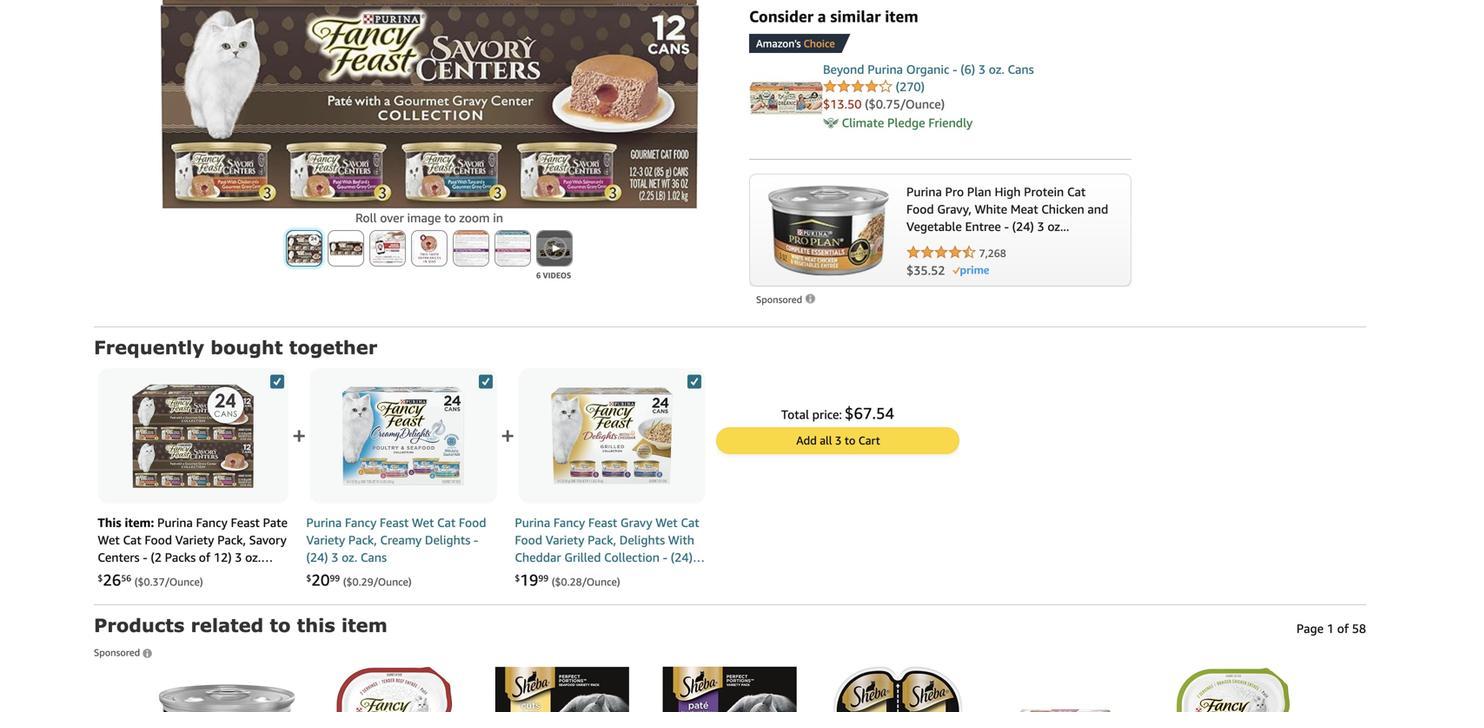 Task type: locate. For each thing, give the bounding box(es) containing it.
99
[[330, 574, 340, 584], [538, 574, 548, 584]]

1 variety from the left
[[175, 533, 214, 548]]

delights down gravy
[[619, 533, 665, 548]]

cat
[[437, 516, 456, 530], [681, 516, 699, 530], [123, 533, 141, 548]]

purina inside purina fancy feast pate wet cat food variety pack, savory centers - (2 packs of 12) 3 oz. pull-top cans
[[157, 516, 193, 530]]

3
[[978, 62, 986, 76], [835, 434, 842, 448], [235, 551, 242, 565], [331, 551, 338, 565], [696, 551, 703, 565]]

item
[[885, 7, 918, 26], [341, 614, 387, 637]]

feast left gravy
[[588, 516, 617, 530]]

- inside purina fancy feast wet cat food variety pack, creamy delights - (24) 3 oz. cans $ 20 99 ($0.29/ounce)
[[474, 533, 478, 548]]

feast up creamy
[[380, 516, 409, 530]]

delights
[[425, 533, 470, 548], [619, 533, 665, 548]]

wet inside purina fancy feast pate wet cat food variety pack, savory centers - (2 packs of 12) 3 oz. pull-top cans
[[98, 533, 120, 548]]

feast up the savory
[[231, 516, 260, 530]]

to for zoom
[[444, 211, 456, 225]]

1 horizontal spatial food
[[459, 516, 486, 530]]

sponsored for leftmost sponsored link
[[94, 647, 142, 659]]

purina
[[868, 62, 903, 76], [157, 516, 193, 530], [306, 516, 342, 530], [515, 516, 550, 530]]

cat for 19
[[681, 516, 699, 530]]

cans inside purina fancy feast wet cat food variety pack, creamy delights - (24) 3 oz. cans $ 20 99 ($0.29/ounce)
[[361, 551, 387, 565]]

pack, up 12)
[[217, 533, 246, 548]]

pack,
[[217, 533, 246, 548], [348, 533, 377, 548], [588, 533, 616, 548]]

0 horizontal spatial variety
[[175, 533, 214, 548]]

wet up creamy
[[412, 516, 434, 530]]

leave feedback on sponsored ad element
[[756, 294, 817, 305]]

purina inside purina fancy feast wet cat food variety pack, creamy delights - (24) 3 oz. cans $ 20 99 ($0.29/ounce)
[[306, 516, 342, 530]]

1 horizontal spatial variety
[[306, 533, 345, 548]]

1 vertical spatial to
[[845, 434, 856, 448]]

pack, inside purina fancy feast gravy wet cat food variety pack, delights with cheddar grilled collection - (24) 3 oz. cans $ 19 99 ($0.28/ounce)
[[588, 533, 616, 548]]

purina fancy feast gravy wet cat food variety pack, delights with cheddar grilled collection - (24) 3 oz. cans link
[[515, 514, 706, 582]]

together
[[289, 336, 377, 358]]

oz. right (6)
[[989, 62, 1005, 76]]

variety inside purina fancy feast gravy wet cat food variety pack, delights with cheddar grilled collection - (24) 3 oz. cans $ 19 99 ($0.28/ounce)
[[546, 533, 584, 548]]

of
[[199, 551, 210, 565], [1337, 622, 1349, 636]]

sponsored link
[[756, 291, 817, 309], [94, 639, 152, 660]]

roll
[[355, 211, 377, 225]]

2 horizontal spatial variety
[[546, 533, 584, 548]]

0 horizontal spatial cat
[[123, 533, 141, 548]]

2 horizontal spatial to
[[845, 434, 856, 448]]

oz. down the cheddar
[[515, 568, 531, 582]]

to left the this at the left of the page
[[270, 614, 291, 637]]

wet up "with"
[[656, 516, 678, 530]]

$ inside purina fancy feast gravy wet cat food variety pack, delights with cheddar grilled collection - (24) 3 oz. cans $ 19 99 ($0.28/ounce)
[[515, 574, 520, 584]]

6 videos
[[536, 271, 571, 280]]

1 horizontal spatial cat
[[437, 516, 456, 530]]

cat for cans
[[123, 533, 141, 548]]

$ inside $ 26 56 ($0.37/ounce)
[[98, 574, 103, 584]]

($0.75/ounce)
[[865, 97, 945, 111]]

pull-
[[98, 568, 123, 582]]

0 horizontal spatial wet
[[98, 533, 120, 548]]

2 horizontal spatial pack,
[[588, 533, 616, 548]]

fancy up 'grilled'
[[554, 516, 585, 530]]

3 fancy from the left
[[554, 516, 585, 530]]

wet inside purina fancy feast gravy wet cat food variety pack, delights with cheddar grilled collection - (24) 3 oz. cans $ 19 99 ($0.28/ounce)
[[656, 516, 678, 530]]

2 99 from the left
[[538, 574, 548, 584]]

2 pack, from the left
[[348, 533, 377, 548]]

cans down the cheddar
[[534, 568, 560, 582]]

beyond purina organic - (6) 3 oz. cans link
[[823, 62, 1034, 76]]

variety up 'grilled'
[[546, 533, 584, 548]]

centers
[[98, 551, 140, 565]]

0 horizontal spatial 99
[[330, 574, 340, 584]]

cart
[[858, 434, 880, 448]]

0 horizontal spatial (24)
[[306, 551, 328, 565]]

food for cans
[[145, 533, 172, 548]]

1 horizontal spatial checkbox image
[[687, 375, 701, 389]]

1 checkbox image from the left
[[479, 375, 493, 389]]

choice
[[804, 37, 835, 50]]

to left cart
[[845, 434, 856, 448]]

1 horizontal spatial $
[[306, 574, 311, 584]]

1 vertical spatial of
[[1337, 622, 1349, 636]]

2 variety from the left
[[306, 533, 345, 548]]

cans inside purina fancy feast pate wet cat food variety pack, savory centers - (2 packs of 12) 3 oz. pull-top cans
[[147, 568, 173, 582]]

purina fancy feast gravy wet cat food variety pack, delights with cheddar grilled collection - (24) 3 oz. cans image
[[551, 375, 673, 497]]

top
[[123, 568, 144, 582]]

purina fancy feast pate wet cat food variety pack, savory centers - (2 packs of 12) 3 oz. pull-top cans image
[[159, 0, 699, 209], [132, 375, 254, 497]]

feast for 19
[[588, 516, 617, 530]]

1 horizontal spatial of
[[1337, 622, 1349, 636]]

1 horizontal spatial 99
[[538, 574, 548, 584]]

56
[[121, 574, 131, 584]]

- left (6)
[[953, 62, 957, 76]]

pack, for cans
[[217, 533, 246, 548]]

fancy for 19
[[554, 516, 585, 530]]

2 delights from the left
[[619, 533, 665, 548]]

99 inside purina fancy feast gravy wet cat food variety pack, delights with cheddar grilled collection - (24) 3 oz. cans $ 19 99 ($0.28/ounce)
[[538, 574, 548, 584]]

this
[[297, 614, 335, 637]]

(24)
[[306, 551, 328, 565], [671, 551, 693, 565]]

fancy inside purina fancy feast gravy wet cat food variety pack, delights with cheddar grilled collection - (24) 3 oz. cans $ 19 99 ($0.28/ounce)
[[554, 516, 585, 530]]

cat inside purina fancy feast gravy wet cat food variety pack, delights with cheddar grilled collection - (24) 3 oz. cans $ 19 99 ($0.28/ounce)
[[681, 516, 699, 530]]

item:
[[125, 516, 154, 530]]

2 horizontal spatial food
[[515, 533, 542, 548]]

1 vertical spatial sponsored
[[94, 647, 142, 659]]

0 horizontal spatial checkbox image
[[479, 375, 493, 389]]

0 horizontal spatial +
[[292, 421, 306, 451]]

variety inside purina fancy feast pate wet cat food variety pack, savory centers - (2 packs of 12) 3 oz. pull-top cans
[[175, 533, 214, 548]]

this item:
[[98, 516, 157, 530]]

all
[[820, 434, 832, 448]]

purina fancy feast wet cat food variety pack, creamy delights - (24) 3 oz. cans $ 20 99 ($0.29/ounce)
[[306, 516, 486, 590]]

1 horizontal spatial pack,
[[348, 533, 377, 548]]

0 vertical spatial sponsored link
[[756, 291, 817, 309]]

food for 19
[[515, 533, 542, 548]]

1 horizontal spatial feast
[[380, 516, 409, 530]]

0 horizontal spatial $
[[98, 574, 103, 584]]

2 $ from the left
[[306, 574, 311, 584]]

wet
[[412, 516, 434, 530], [656, 516, 678, 530], [98, 533, 120, 548]]

99 down the cheddar
[[538, 574, 548, 584]]

$ up the this at the left of the page
[[306, 574, 311, 584]]

0 horizontal spatial food
[[145, 533, 172, 548]]

3 inside purina fancy feast pate wet cat food variety pack, savory centers - (2 packs of 12) 3 oz. pull-top cans
[[235, 551, 242, 565]]

3 $ from the left
[[515, 574, 520, 584]]

2 horizontal spatial feast
[[588, 516, 617, 530]]

2 + from the left
[[501, 421, 515, 451]]

item right the similar
[[885, 7, 918, 26]]

1 horizontal spatial delights
[[619, 533, 665, 548]]

1 horizontal spatial to
[[444, 211, 456, 225]]

delights inside purina fancy feast gravy wet cat food variety pack, delights with cheddar grilled collection - (24) 3 oz. cans $ 19 99 ($0.28/ounce)
[[619, 533, 665, 548]]

page 1 of 58
[[1297, 622, 1366, 636]]

variety for 19
[[546, 533, 584, 548]]

1 horizontal spatial sponsored
[[756, 294, 805, 305]]

fancy up '($0.29/ounce)'
[[345, 516, 377, 530]]

2 horizontal spatial wet
[[656, 516, 678, 530]]

- left "(2"
[[143, 551, 147, 565]]

None submit
[[287, 231, 322, 266], [329, 231, 363, 266], [370, 231, 405, 266], [412, 231, 447, 266], [454, 231, 488, 266], [495, 231, 530, 266], [537, 231, 572, 266], [287, 231, 322, 266], [329, 231, 363, 266], [370, 231, 405, 266], [412, 231, 447, 266], [454, 231, 488, 266], [495, 231, 530, 266], [537, 231, 572, 266]]

1
[[1327, 622, 1334, 636]]

wet for cans
[[98, 533, 120, 548]]

1 fancy from the left
[[196, 516, 228, 530]]

1 pack, from the left
[[217, 533, 246, 548]]

cans right (6)
[[1008, 62, 1034, 76]]

purina up 'packs'
[[157, 516, 193, 530]]

feast
[[231, 516, 260, 530], [380, 516, 409, 530], [588, 516, 617, 530]]

1 feast from the left
[[231, 516, 260, 530]]

feast inside purina fancy feast pate wet cat food variety pack, savory centers - (2 packs of 12) 3 oz. pull-top cans
[[231, 516, 260, 530]]

products
[[94, 614, 184, 637]]

feast inside purina fancy feast gravy wet cat food variety pack, delights with cheddar grilled collection - (24) 3 oz. cans $ 19 99 ($0.28/ounce)
[[588, 516, 617, 530]]

with
[[668, 533, 694, 548]]

(24) up 20
[[306, 551, 328, 565]]

pack, inside purina fancy feast pate wet cat food variety pack, savory centers - (2 packs of 12) 3 oz. pull-top cans
[[217, 533, 246, 548]]

1 (24) from the left
[[306, 551, 328, 565]]

delights inside purina fancy feast wet cat food variety pack, creamy delights - (24) 3 oz. cans $ 20 99 ($0.29/ounce)
[[425, 533, 470, 548]]

variety
[[175, 533, 214, 548], [306, 533, 345, 548], [546, 533, 584, 548]]

(24) down "with"
[[671, 551, 693, 565]]

0 horizontal spatial pack,
[[217, 533, 246, 548]]

pack, left creamy
[[348, 533, 377, 548]]

variety up 'packs'
[[175, 533, 214, 548]]

oz. down the savory
[[245, 551, 261, 565]]

1 99 from the left
[[330, 574, 340, 584]]

a
[[818, 7, 826, 26]]

purina up the cheddar
[[515, 516, 550, 530]]

packs
[[165, 551, 196, 565]]

wet for 19
[[656, 516, 678, 530]]

3 variety from the left
[[546, 533, 584, 548]]

- inside purina fancy feast pate wet cat food variety pack, savory centers - (2 packs of 12) 3 oz. pull-top cans
[[143, 551, 147, 565]]

0 horizontal spatial item
[[341, 614, 387, 637]]

cans
[[1008, 62, 1034, 76], [361, 551, 387, 565], [147, 568, 173, 582], [534, 568, 560, 582]]

$ down the cheddar
[[515, 574, 520, 584]]

of inside purina fancy feast pate wet cat food variety pack, savory centers - (2 packs of 12) 3 oz. pull-top cans
[[199, 551, 210, 565]]

purina fancy feast gourmet pate wet cat food, petites - (12) 2.8 oz. tubs image
[[325, 667, 464, 713]]

2 vertical spatial to
[[270, 614, 291, 637]]

2 horizontal spatial fancy
[[554, 516, 585, 530]]

gravy
[[620, 516, 652, 530]]

+
[[292, 421, 306, 451], [501, 421, 515, 451]]

related
[[191, 614, 264, 637]]

($0.37/ounce)
[[135, 576, 203, 588]]

1 vertical spatial purina fancy feast pate wet cat food variety pack, savory centers - (2 packs of 12) 3 oz. pull-top cans image
[[132, 375, 254, 497]]

0 vertical spatial item
[[885, 7, 918, 26]]

checkbox image
[[479, 375, 493, 389], [687, 375, 701, 389]]

fancy up 12)
[[196, 516, 228, 530]]

amazon's choice
[[756, 37, 835, 50]]

12)
[[214, 551, 232, 565]]

of right 1
[[1337, 622, 1349, 636]]

0 horizontal spatial to
[[270, 614, 291, 637]]

oz. inside purina fancy feast pate wet cat food variety pack, savory centers - (2 packs of 12) 3 oz. pull-top cans
[[245, 551, 261, 565]]

0 horizontal spatial feast
[[231, 516, 260, 530]]

purina fancy feast petites - (12) 2.8 oz. tubs image
[[1164, 667, 1303, 713]]

oz. up '($0.29/ounce)'
[[342, 551, 357, 565]]

pate
[[263, 516, 288, 530]]

purina fancy feast pate wet cat food variety pack, savory centers - (2 packs of 12) 3 oz. pull-top cans
[[98, 516, 288, 582]]

0 horizontal spatial fancy
[[196, 516, 228, 530]]

99 left '($0.29/ounce)'
[[330, 574, 340, 584]]

-
[[953, 62, 957, 76], [474, 533, 478, 548], [143, 551, 147, 565], [663, 551, 668, 565]]

cans up '($0.29/ounce)'
[[361, 551, 387, 565]]

+ for 19
[[501, 421, 515, 451]]

over
[[380, 211, 404, 225]]

food inside purina fancy feast pate wet cat food variety pack, savory centers - (2 packs of 12) 3 oz. pull-top cans
[[145, 533, 172, 548]]

variety up 20
[[306, 533, 345, 548]]

item down '($0.29/ounce)'
[[341, 614, 387, 637]]

- right collection
[[663, 551, 668, 565]]

cans down "(2"
[[147, 568, 173, 582]]

1 delights from the left
[[425, 533, 470, 548]]

- right creamy
[[474, 533, 478, 548]]

purina fancy feast wet cat food variety pack, creamy delights - (24) 3 oz. cans image
[[343, 375, 464, 497]]

20
[[311, 571, 330, 590]]

sheba perfect portions cuts in gravy adult wet cat food trays (24 count, 48 servings), gourmet salmon, sustainable tuna, and delicate whitefish & tuna entrée, easy peel twin-pack image
[[493, 667, 632, 713]]

2 feast from the left
[[380, 516, 409, 530]]

food
[[459, 516, 486, 530], [145, 533, 172, 548], [515, 533, 542, 548]]

checkbox image for 20
[[479, 375, 493, 389]]

climate pledge friendly
[[842, 116, 973, 130]]

fancy inside purina fancy feast pate wet cat food variety pack, savory centers - (2 packs of 12) 3 oz. pull-top cans
[[196, 516, 228, 530]]

2 horizontal spatial cat
[[681, 516, 699, 530]]

friendly
[[928, 116, 973, 130]]

Add all 3 to Cart submit
[[717, 428, 959, 454]]

($0.29/ounce)
[[343, 576, 412, 588]]

climate pledge friendly image
[[823, 115, 839, 131]]

wet down this
[[98, 533, 120, 548]]

6
[[536, 271, 541, 280]]

0 vertical spatial to
[[444, 211, 456, 225]]

26
[[103, 571, 121, 590]]

2 fancy from the left
[[345, 516, 377, 530]]

2 (24) from the left
[[671, 551, 693, 565]]

1 + from the left
[[292, 421, 306, 451]]

similar
[[830, 7, 881, 26]]

sponsored
[[756, 294, 805, 305], [94, 647, 142, 659]]

feast inside purina fancy feast wet cat food variety pack, creamy delights - (24) 3 oz. cans $ 20 99 ($0.29/ounce)
[[380, 516, 409, 530]]

0 horizontal spatial of
[[199, 551, 210, 565]]

of left 12)
[[199, 551, 210, 565]]

+ for 20
[[292, 421, 306, 451]]

3 pack, from the left
[[588, 533, 616, 548]]

products related to this item
[[94, 614, 387, 637]]

cat inside purina fancy feast pate wet cat food variety pack, savory centers - (2 packs of 12) 3 oz. pull-top cans
[[123, 533, 141, 548]]

delights right creamy
[[425, 533, 470, 548]]

3 feast from the left
[[588, 516, 617, 530]]

amazon's
[[756, 37, 801, 50]]

2 checkbox image from the left
[[687, 375, 701, 389]]

1 vertical spatial sponsored link
[[94, 639, 152, 660]]

cheddar
[[515, 551, 561, 565]]

purina inside purina fancy feast gravy wet cat food variety pack, delights with cheddar grilled collection - (24) 3 oz. cans $ 19 99 ($0.28/ounce)
[[515, 516, 550, 530]]

price:
[[812, 408, 842, 422]]

pack, up 'grilled'
[[588, 533, 616, 548]]

purina up (270)
[[868, 62, 903, 76]]

pack, inside purina fancy feast wet cat food variety pack, creamy delights - (24) 3 oz. cans $ 20 99 ($0.29/ounce)
[[348, 533, 377, 548]]

to
[[444, 211, 456, 225], [845, 434, 856, 448], [270, 614, 291, 637]]

1 horizontal spatial fancy
[[345, 516, 377, 530]]

1 horizontal spatial sponsored link
[[756, 291, 817, 309]]

0 horizontal spatial sponsored
[[94, 647, 142, 659]]

1 $ from the left
[[98, 574, 103, 584]]

list
[[129, 667, 1331, 713]]

0 vertical spatial of
[[199, 551, 210, 565]]

fancy
[[196, 516, 228, 530], [345, 516, 377, 530], [554, 516, 585, 530]]

0 vertical spatial sponsored
[[756, 294, 805, 305]]

$ left 56
[[98, 574, 103, 584]]

food inside purina fancy feast gravy wet cat food variety pack, delights with cheddar grilled collection - (24) 3 oz. cans $ 19 99 ($0.28/ounce)
[[515, 533, 542, 548]]

1 horizontal spatial +
[[501, 421, 515, 451]]

$ inside purina fancy feast wet cat food variety pack, creamy delights - (24) 3 oz. cans $ 20 99 ($0.29/ounce)
[[306, 574, 311, 584]]

2 horizontal spatial $
[[515, 574, 520, 584]]

1 horizontal spatial wet
[[412, 516, 434, 530]]

variety for cans
[[175, 533, 214, 548]]

purina right pate
[[306, 516, 342, 530]]

1 horizontal spatial (24)
[[671, 551, 693, 565]]

$67.54
[[845, 404, 894, 423]]

$
[[98, 574, 103, 584], [306, 574, 311, 584], [515, 574, 520, 584]]

to left zoom
[[444, 211, 456, 225]]

0 horizontal spatial delights
[[425, 533, 470, 548]]



Task type: describe. For each thing, give the bounding box(es) containing it.
- inside purina fancy feast gravy wet cat food variety pack, delights with cheddar grilled collection - (24) 3 oz. cans $ 19 99 ($0.28/ounce)
[[663, 551, 668, 565]]

3 inside purina fancy feast gravy wet cat food variety pack, delights with cheddar grilled collection - (24) 3 oz. cans $ 19 99 ($0.28/ounce)
[[696, 551, 703, 565]]

sponsored for topmost sponsored link
[[756, 294, 805, 305]]

purina for purina fancy feast wet cat food variety pack, creamy delights - (24) 3 oz. cans $ 20 99 ($0.29/ounce)
[[306, 516, 342, 530]]

sheba perfect portions paté adult wet cat food trays (24 count, 48 servings), savory chicken, roasted turkey, and tender beef entrée, easy peel twin-pack trays image
[[660, 667, 800, 713]]

oz. inside purina fancy feast gravy wet cat food variety pack, delights with cheddar grilled collection - (24) 3 oz. cans $ 19 99 ($0.28/ounce)
[[515, 568, 531, 582]]

1 vertical spatial item
[[341, 614, 387, 637]]

in
[[493, 211, 503, 225]]

($0.28/ounce)
[[552, 576, 620, 588]]

$13.50
[[823, 97, 862, 111]]

$ 26 56 ($0.37/ounce)
[[98, 571, 203, 590]]

wet inside purina fancy feast wet cat food variety pack, creamy delights - (24) 3 oz. cans $ 20 99 ($0.29/ounce)
[[412, 516, 434, 530]]

fancy feast gems - (8) 4 oz. boxes image
[[996, 667, 1135, 713]]

to for cart
[[845, 434, 856, 448]]

purina pro plan high protein cat food gravy, white meat chicken and vegetable entree - (24) 3 oz. pull-top cans image
[[157, 667, 296, 713]]

purina fancy feast gravy wet cat food variety pack, delights with cheddar grilled collection - (24) 3 oz. cans $ 19 99 ($0.28/ounce)
[[515, 516, 703, 590]]

0 horizontal spatial sponsored link
[[94, 639, 152, 660]]

page
[[1297, 622, 1324, 636]]

feast for 20
[[380, 516, 409, 530]]

climate
[[842, 116, 884, 130]]

fancy inside purina fancy feast wet cat food variety pack, creamy delights - (24) 3 oz. cans $ 20 99 ($0.29/ounce)
[[345, 516, 377, 530]]

cat inside purina fancy feast wet cat food variety pack, creamy delights - (24) 3 oz. cans $ 20 99 ($0.29/ounce)
[[437, 516, 456, 530]]

oz. inside purina fancy feast wet cat food variety pack, creamy delights - (24) 3 oz. cans $ 20 99 ($0.29/ounce)
[[342, 551, 357, 565]]

checkbox image for 3
[[687, 375, 701, 389]]

$13.50 ($0.75/ounce)
[[823, 97, 945, 111]]

pledge
[[887, 116, 925, 130]]

1 horizontal spatial item
[[885, 7, 918, 26]]

3 inside purina fancy feast wet cat food variety pack, creamy delights - (24) 3 oz. cans $ 20 99 ($0.29/ounce)
[[331, 551, 338, 565]]

(24) inside purina fancy feast gravy wet cat food variety pack, delights with cheddar grilled collection - (24) 3 oz. cans $ 19 99 ($0.28/ounce)
[[671, 551, 693, 565]]

purina fancy feast wet cat food variety pack, creamy delights - (24) 3 oz. cans link
[[306, 514, 497, 567]]

58
[[1352, 622, 1366, 636]]

videos
[[543, 271, 571, 280]]

beyond
[[823, 62, 864, 76]]

food inside purina fancy feast wet cat food variety pack, creamy delights - (24) 3 oz. cans $ 20 99 ($0.29/ounce)
[[459, 516, 486, 530]]

delights for 20
[[425, 533, 470, 548]]

pack, for 19
[[588, 533, 616, 548]]

fancy for cans
[[196, 516, 228, 530]]

add all 3 to cart
[[796, 434, 880, 448]]

19
[[520, 571, 538, 590]]

consider a similar item
[[749, 7, 918, 26]]

cans inside purina fancy feast gravy wet cat food variety pack, delights with cheddar grilled collection - (24) 3 oz. cans $ 19 99 ($0.28/ounce)
[[534, 568, 560, 582]]

this
[[98, 516, 121, 530]]

organic
[[906, 62, 949, 76]]

sheba perfect portions cuts in gravy adult wet cat food trays (24 count, 48 servings), gourmet salmon entrée, easy peel twin-pack trays image
[[828, 667, 967, 713]]

(270) link
[[896, 80, 925, 94]]

(24) inside purina fancy feast wet cat food variety pack, creamy delights - (24) 3 oz. cans $ 20 99 ($0.29/ounce)
[[306, 551, 328, 565]]

total price: $67.54
[[781, 404, 894, 423]]

purina for purina fancy feast gravy wet cat food variety pack, delights with cheddar grilled collection - (24) 3 oz. cans $ 19 99 ($0.28/ounce)
[[515, 516, 550, 530]]

image
[[407, 211, 441, 225]]

beyond purina organic - (6) 3 oz. cans
[[823, 62, 1034, 76]]

(6)
[[961, 62, 975, 76]]

creamy
[[380, 533, 422, 548]]

purina for purina fancy feast pate wet cat food variety pack, savory centers - (2 packs of 12) 3 oz. pull-top cans
[[157, 516, 193, 530]]

frequently bought together
[[94, 336, 377, 358]]

roll over image to zoom in
[[355, 211, 503, 225]]

add
[[796, 434, 817, 448]]

(2
[[151, 551, 162, 565]]

variety inside purina fancy feast wet cat food variety pack, creamy delights - (24) 3 oz. cans $ 20 99 ($0.29/ounce)
[[306, 533, 345, 548]]

99 inside purina fancy feast wet cat food variety pack, creamy delights - (24) 3 oz. cans $ 20 99 ($0.29/ounce)
[[330, 574, 340, 584]]

consider
[[749, 7, 814, 26]]

(270)
[[896, 80, 925, 94]]

checkbox image
[[270, 375, 284, 389]]

zoom
[[459, 211, 490, 225]]

savory
[[249, 533, 287, 548]]

total
[[781, 408, 809, 422]]

delights for 3
[[619, 533, 665, 548]]

0 vertical spatial purina fancy feast pate wet cat food variety pack, savory centers - (2 packs of 12) 3 oz. pull-top cans image
[[159, 0, 699, 209]]

collection
[[604, 551, 660, 565]]

frequently
[[94, 336, 204, 358]]

bought
[[210, 336, 283, 358]]

grilled
[[564, 551, 601, 565]]



Task type: vqa. For each thing, say whether or not it's contained in the screenshot.
$10.40 submit
no



